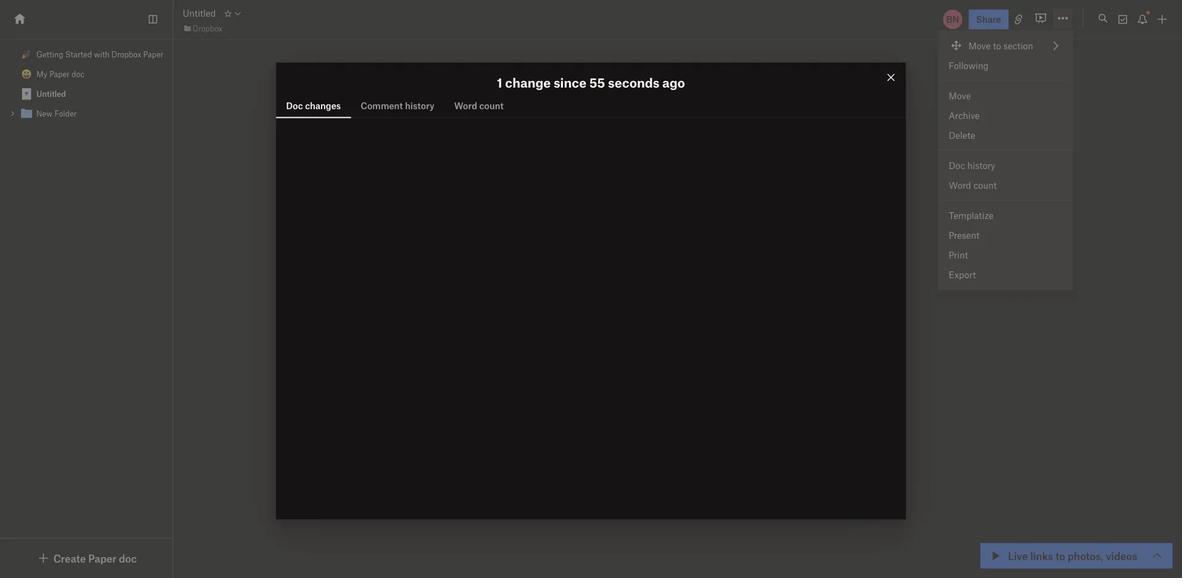 Task type: describe. For each thing, give the bounding box(es) containing it.
live links to photos, videos
[[1009, 550, 1138, 563]]

1 change since 55 seconds ago
[[497, 75, 686, 90]]

live links to photos, videos button
[[982, 544, 1173, 569]]

following
[[949, 60, 989, 71]]

my paper doc
[[36, 69, 84, 79]]

videos
[[1107, 550, 1138, 563]]

doc for create paper doc
[[119, 553, 137, 565]]

doc for doc changes
[[286, 101, 303, 111]]

present
[[949, 230, 980, 241]]

dropbox inside dropbox link
[[193, 24, 222, 33]]

1
[[497, 75, 503, 90]]

paper for my paper doc
[[49, 69, 70, 79]]

print
[[949, 250, 969, 260]]

move button
[[940, 86, 1073, 106]]

dropbox link
[[183, 22, 222, 34]]

word count button
[[940, 175, 1073, 195]]

doc changes
[[286, 101, 341, 111]]

dropbox inside getting started with dropbox paper link
[[112, 50, 141, 59]]

/ contents list
[[0, 44, 173, 124]]

share button
[[970, 10, 1009, 29]]

ago
[[663, 75, 686, 90]]

0 vertical spatial untitled
[[183, 8, 216, 19]]

create paper doc
[[53, 553, 137, 565]]

paper for create paper doc
[[88, 553, 117, 565]]

started
[[65, 50, 92, 59]]

untitled inside / contents 'list'
[[36, 89, 66, 99]]

getting started with dropbox paper link
[[0, 44, 173, 64]]

change
[[505, 75, 551, 90]]

comment history
[[361, 101, 435, 111]]

with
[[94, 50, 110, 59]]

word inside tab list
[[454, 101, 478, 111]]

2 horizontal spatial paper
[[143, 50, 164, 59]]

create paper doc button
[[36, 552, 137, 566]]

doc for my paper doc
[[72, 69, 84, 79]]

changes
[[305, 101, 341, 111]]



Task type: vqa. For each thing, say whether or not it's contained in the screenshot.
the bottom Paper
yes



Task type: locate. For each thing, give the bounding box(es) containing it.
links
[[1031, 550, 1054, 563]]

untitled up dropbox link
[[183, 8, 216, 19]]

doc
[[286, 101, 303, 111], [949, 160, 966, 171]]

0 vertical spatial word
[[454, 101, 478, 111]]

1 horizontal spatial untitled
[[183, 8, 216, 19]]

templatize
[[949, 210, 994, 221]]

0 vertical spatial dropbox
[[193, 24, 222, 33]]

export button
[[940, 265, 1073, 285]]

1 horizontal spatial history
[[968, 160, 996, 171]]

party popper image
[[22, 49, 32, 59]]

word
[[454, 101, 478, 111], [949, 180, 972, 191]]

0 vertical spatial untitled link
[[183, 6, 216, 20]]

0 horizontal spatial untitled
[[36, 89, 66, 99]]

0 horizontal spatial dropbox
[[112, 50, 141, 59]]

paper right with
[[143, 50, 164, 59]]

untitled
[[183, 8, 216, 19], [36, 89, 66, 99]]

my paper doc link
[[0, 64, 173, 84]]

photos,
[[1069, 550, 1104, 563]]

1 vertical spatial doc
[[949, 160, 966, 171]]

0 vertical spatial history
[[405, 101, 435, 111]]

history
[[405, 101, 435, 111], [968, 160, 996, 171]]

history right comment at the left
[[405, 101, 435, 111]]

paper right my
[[49, 69, 70, 79]]

getting started with dropbox paper
[[36, 50, 164, 59]]

1 vertical spatial doc
[[119, 553, 137, 565]]

0 vertical spatial paper
[[143, 50, 164, 59]]

word count
[[454, 101, 504, 111], [949, 180, 997, 191]]

word inside button
[[949, 180, 972, 191]]

55
[[590, 75, 606, 90]]

0 horizontal spatial word
[[454, 101, 478, 111]]

1 horizontal spatial word
[[949, 180, 972, 191]]

1 horizontal spatial word count
[[949, 180, 997, 191]]

history for doc history
[[968, 160, 996, 171]]

doc right create at the left
[[119, 553, 137, 565]]

word count down 1
[[454, 101, 504, 111]]

paper
[[143, 50, 164, 59], [49, 69, 70, 79], [88, 553, 117, 565]]

templatize button
[[940, 206, 1073, 225]]

0 horizontal spatial doc
[[286, 101, 303, 111]]

seconds
[[608, 75, 660, 90]]

doc down delete
[[949, 160, 966, 171]]

0 horizontal spatial doc
[[72, 69, 84, 79]]

1 horizontal spatial doc
[[949, 160, 966, 171]]

0 horizontal spatial count
[[480, 101, 504, 111]]

history inside button
[[968, 160, 996, 171]]

my
[[36, 69, 47, 79]]

paper inside popup button
[[88, 553, 117, 565]]

untitled link up dropbox link
[[183, 6, 216, 20]]

doc for doc history
[[949, 160, 966, 171]]

count down doc history
[[974, 180, 997, 191]]

doc
[[72, 69, 84, 79], [119, 553, 137, 565]]

1 tab list from the top
[[276, 94, 907, 118]]

1 vertical spatial word count
[[949, 180, 997, 191]]

dig image
[[36, 552, 51, 566]]

following button
[[940, 56, 1073, 75]]

word count inside button
[[949, 180, 997, 191]]

1 vertical spatial history
[[968, 160, 996, 171]]

getting
[[36, 50, 63, 59]]

list item
[[0, 104, 173, 124]]

archive button
[[940, 106, 1073, 125]]

doc down the "started"
[[72, 69, 84, 79]]

print button
[[940, 245, 1073, 265]]

0 horizontal spatial history
[[405, 101, 435, 111]]

move
[[949, 90, 972, 101]]

1 vertical spatial count
[[974, 180, 997, 191]]

0 horizontal spatial paper
[[49, 69, 70, 79]]

export
[[949, 269, 977, 280]]

0 vertical spatial word count
[[454, 101, 504, 111]]

doc history
[[949, 160, 996, 171]]

menu
[[940, 31, 1073, 290]]

paper right create at the left
[[88, 553, 117, 565]]

2 vertical spatial paper
[[88, 553, 117, 565]]

history for comment history
[[405, 101, 435, 111]]

1 horizontal spatial count
[[974, 180, 997, 191]]

doc inside 'link'
[[72, 69, 84, 79]]

word count down doc history
[[949, 180, 997, 191]]

dropbox
[[193, 24, 222, 33], [112, 50, 141, 59]]

share
[[977, 14, 1002, 25]]

0 vertical spatial doc
[[72, 69, 84, 79]]

live
[[1009, 550, 1029, 563]]

bn button
[[942, 8, 965, 31]]

grinning face with big eyes image
[[22, 69, 32, 79]]

0 horizontal spatial word count
[[454, 101, 504, 111]]

1 vertical spatial dropbox
[[112, 50, 141, 59]]

paper inside 'link'
[[49, 69, 70, 79]]

doc history button
[[940, 156, 1073, 175]]

count down 1
[[480, 101, 504, 111]]

create
[[53, 553, 86, 565]]

untitled link down my paper doc
[[0, 84, 173, 104]]

1 horizontal spatial dropbox
[[193, 24, 222, 33]]

1 vertical spatial word
[[949, 180, 972, 191]]

untitled link
[[183, 6, 216, 20], [0, 84, 173, 104]]

doc left the changes
[[286, 101, 303, 111]]

1 horizontal spatial paper
[[88, 553, 117, 565]]

present button
[[940, 225, 1073, 245]]

tab list
[[276, 94, 907, 118], [276, 118, 907, 520]]

heading
[[448, 250, 908, 280]]

count
[[480, 101, 504, 111], [974, 180, 997, 191]]

archive
[[949, 110, 980, 121]]

menu containing following
[[940, 31, 1073, 290]]

0 horizontal spatial untitled link
[[0, 84, 173, 104]]

to
[[1056, 550, 1066, 563]]

1 vertical spatial paper
[[49, 69, 70, 79]]

since
[[554, 75, 587, 90]]

count inside button
[[974, 180, 997, 191]]

doc inside button
[[949, 160, 966, 171]]

tab list containing doc changes
[[276, 94, 907, 118]]

1 vertical spatial untitled
[[36, 89, 66, 99]]

doc inside popup button
[[119, 553, 137, 565]]

untitled down my paper doc
[[36, 89, 66, 99]]

1 vertical spatial untitled link
[[0, 84, 173, 104]]

1 horizontal spatial untitled link
[[183, 6, 216, 20]]

0 vertical spatial doc
[[286, 101, 303, 111]]

template content image
[[19, 86, 34, 101]]

delete
[[949, 130, 976, 141]]

comment
[[361, 101, 403, 111]]

history up word count button at the right of page
[[968, 160, 996, 171]]

2 tab list from the top
[[276, 118, 907, 520]]

bn
[[947, 14, 960, 25]]

1 horizontal spatial doc
[[119, 553, 137, 565]]

0 vertical spatial count
[[480, 101, 504, 111]]

delete button
[[940, 125, 1073, 145]]



